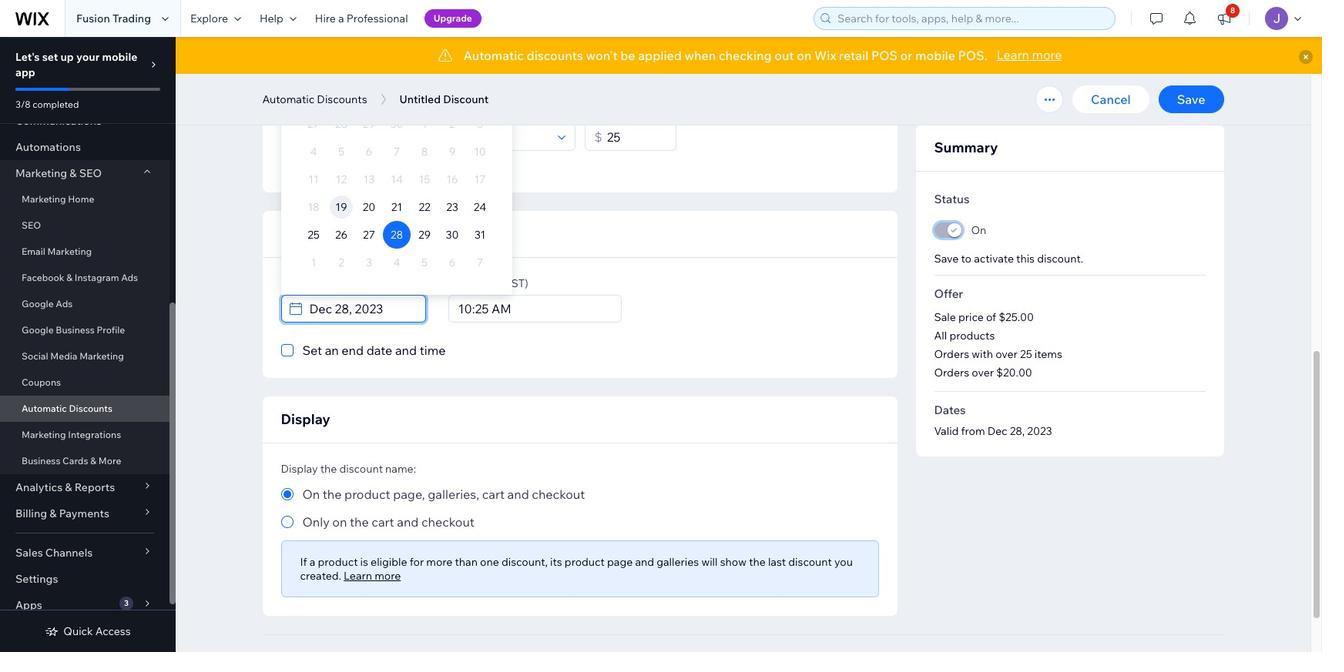 Task type: describe. For each thing, give the bounding box(es) containing it.
7 row from the top
[[299, 249, 494, 277]]

upgrade button
[[424, 9, 482, 28]]

up
[[60, 50, 74, 64]]

only on the cart and checkout
[[302, 515, 475, 530]]

if a product is eligible for more than one discount, its product page and galleries will show the last discount you created.
[[300, 556, 853, 583]]

a for product
[[310, 556, 315, 570]]

untitled discount
[[400, 92, 489, 106]]

marketing up facebook & instagram ads
[[47, 246, 92, 257]]

pos.
[[958, 48, 988, 63]]

sat
[[443, 87, 461, 101]]

summary
[[934, 139, 998, 156]]

gets
[[337, 69, 361, 84]]

& left more
[[90, 455, 96, 467]]

sale
[[934, 311, 956, 324]]

row containing mon
[[299, 73, 494, 110]]

marketing for &
[[15, 166, 67, 180]]

reports
[[75, 481, 115, 495]]

0 horizontal spatial over
[[972, 366, 994, 380]]

and inside if a product is eligible for more than one discount, its product page and galleries will show the last discount you created.
[[635, 556, 654, 570]]

facebook
[[22, 272, 64, 284]]

1 horizontal spatial eligible
[[427, 160, 463, 174]]

wix
[[815, 48, 837, 63]]

mon
[[302, 87, 325, 101]]

let's set up your mobile app
[[15, 50, 137, 79]]

item.
[[466, 160, 491, 174]]

sales channels
[[15, 546, 93, 560]]

automations link
[[0, 134, 170, 160]]

& for instagram
[[66, 272, 73, 284]]

0 horizontal spatial to
[[387, 160, 397, 174]]

Set an end date and time checkbox
[[281, 341, 446, 360]]

checking
[[719, 48, 772, 63]]

your
[[76, 50, 100, 64]]

1 orders from the top
[[934, 348, 970, 361]]

channels
[[45, 546, 93, 560]]

applies
[[348, 160, 385, 174]]

save to activate this discount.
[[934, 252, 1084, 266]]

communications button
[[0, 108, 170, 134]]

dec
[[988, 425, 1008, 439]]

save for save
[[1177, 92, 1206, 107]]

on for on the product page, galleries, cart and checkout
[[302, 487, 320, 502]]

0 horizontal spatial more
[[375, 570, 401, 583]]

discounts for automatic discounts link
[[69, 403, 113, 415]]

0 horizontal spatial date
[[308, 277, 331, 291]]

google business profile link
[[0, 318, 170, 344]]

settings
[[15, 573, 58, 586]]

marketing for integrations
[[22, 429, 66, 441]]

if
[[300, 556, 307, 570]]

save for save to activate this discount.
[[934, 252, 959, 266]]

product for page,
[[345, 487, 390, 502]]

marketing down profile
[[79, 351, 124, 362]]

start time (pst)
[[448, 277, 529, 291]]

1 horizontal spatial ads
[[121, 272, 138, 284]]

more inside alert
[[1032, 47, 1062, 62]]

sun
[[470, 87, 490, 101]]

show
[[720, 556, 747, 570]]

social media marketing
[[22, 351, 124, 362]]

automatic for automatic discounts link
[[22, 403, 67, 415]]

2 orders from the top
[[934, 366, 970, 380]]

status
[[934, 192, 970, 207]]

google ads link
[[0, 291, 170, 318]]

wed
[[357, 87, 380, 101]]

28
[[390, 228, 403, 242]]

and inside checkbox
[[395, 343, 417, 358]]

on for on
[[971, 224, 987, 237]]

google ads
[[22, 298, 73, 310]]

27
[[363, 228, 375, 242]]

24
[[473, 200, 486, 214]]

the discount applies to each eligible item.
[[281, 160, 491, 174]]

marketing for home
[[22, 193, 66, 205]]

more inside if a product is eligible for more than one discount, its product page and galleries will show the last discount you created.
[[426, 556, 453, 570]]

mon tue wed thu
[[302, 87, 406, 101]]

communications
[[15, 114, 102, 128]]

0 vertical spatial over
[[996, 348, 1018, 361]]

email
[[22, 246, 45, 257]]

8
[[1231, 5, 1236, 15]]

0 horizontal spatial checkout
[[422, 515, 475, 530]]

activate
[[974, 252, 1014, 266]]

display the discount name:
[[281, 462, 416, 476]]

galleries,
[[428, 487, 479, 502]]

1 vertical spatial discount
[[339, 462, 383, 476]]

last
[[768, 556, 786, 570]]

automatic discounts for automatic discounts button
[[262, 92, 367, 106]]

billing & payments
[[15, 507, 109, 521]]

instagram
[[75, 272, 119, 284]]

start for start date
[[281, 277, 306, 291]]

option group containing on the product page, galleries, cart and checkout
[[281, 486, 879, 532]]

items
[[1035, 348, 1063, 361]]

25 inside sale price of $25.00 all products orders with over 25 items orders over $20.00
[[1020, 348, 1032, 361]]

marketing home link
[[0, 187, 170, 213]]

row containing 25
[[299, 221, 494, 249]]

$25.00
[[999, 311, 1034, 324]]

fusion trading
[[76, 12, 151, 25]]

quick
[[63, 625, 93, 639]]

google for google ads
[[22, 298, 54, 310]]

product right its
[[565, 556, 605, 570]]

analytics & reports button
[[0, 475, 170, 501]]

learn for left learn more 'link'
[[344, 570, 372, 583]]

eligible inside if a product is eligible for more than one discount, its product page and galleries will show the last discount you created.
[[371, 556, 407, 570]]

end
[[342, 343, 364, 358]]

display for display the discount name:
[[281, 462, 318, 476]]

pos
[[872, 48, 898, 63]]

marketing & seo
[[15, 166, 102, 180]]

25 inside row
[[307, 228, 319, 242]]

Search for tools, apps, help & more... field
[[833, 8, 1111, 29]]

price
[[959, 311, 984, 324]]

business cards & more link
[[0, 449, 170, 475]]

3/8
[[15, 99, 30, 110]]

start date
[[281, 277, 331, 291]]

dates for dates
[[281, 225, 319, 243]]

quick access
[[63, 625, 131, 639]]

0 vertical spatial discount
[[302, 160, 346, 174]]

explore
[[190, 12, 228, 25]]

the down 'display the discount name:'
[[323, 487, 342, 502]]

one
[[480, 556, 499, 570]]

tue
[[332, 87, 350, 101]]

3/8 completed
[[15, 99, 79, 110]]

the up only
[[320, 462, 337, 476]]

sidebar element
[[0, 0, 176, 653]]

applied
[[638, 48, 682, 63]]

20
[[362, 200, 375, 214]]

its
[[550, 556, 562, 570]]

with
[[972, 348, 993, 361]]

app
[[15, 66, 35, 79]]

0 text field
[[602, 124, 671, 150]]

galleries
[[657, 556, 699, 570]]

(pst)
[[501, 277, 529, 291]]

trading
[[112, 12, 151, 25]]

customer
[[281, 69, 335, 84]]

email marketing link
[[0, 239, 170, 265]]

mobile inside alert
[[916, 48, 956, 63]]

0 horizontal spatial learn more link
[[344, 570, 401, 583]]

1 vertical spatial seo
[[22, 220, 41, 231]]

1 horizontal spatial cart
[[482, 487, 505, 502]]



Task type: locate. For each thing, give the bounding box(es) containing it.
automatic inside alert
[[464, 48, 524, 63]]

mobile right "or"
[[916, 48, 956, 63]]

1 horizontal spatial is
[[360, 556, 368, 570]]

and right the galleries,
[[508, 487, 529, 502]]

0 horizontal spatial cart
[[372, 515, 394, 530]]

learn inside 'link'
[[997, 47, 1030, 62]]

the right only
[[350, 515, 369, 530]]

1 horizontal spatial learn
[[997, 47, 1030, 62]]

6 row from the top
[[299, 221, 494, 249]]

0 vertical spatial date
[[308, 277, 331, 291]]

on inside option group
[[302, 487, 320, 502]]

product down 'display the discount name:'
[[345, 487, 390, 502]]

1 vertical spatial business
[[22, 455, 60, 467]]

display for display
[[281, 411, 330, 429]]

is down mon
[[310, 105, 318, 119]]

0 vertical spatial cart
[[482, 487, 505, 502]]

1 vertical spatial learn more
[[344, 570, 401, 583]]

0 vertical spatial on
[[971, 224, 987, 237]]

0 vertical spatial discounts
[[317, 92, 367, 106]]

0 horizontal spatial start
[[281, 277, 306, 291]]

0 vertical spatial seo
[[79, 166, 102, 180]]

learn more left for
[[344, 570, 401, 583]]

2 google from the top
[[22, 324, 54, 336]]

1 horizontal spatial automatic
[[262, 92, 315, 106]]

coupons
[[22, 377, 61, 388]]

on inside option group
[[332, 515, 347, 530]]

0 vertical spatial 25
[[307, 228, 319, 242]]

or
[[901, 48, 913, 63]]

row group containing 19
[[281, 110, 512, 295]]

and right "end"
[[395, 343, 417, 358]]

0 horizontal spatial eligible
[[371, 556, 407, 570]]

1 vertical spatial on
[[332, 515, 347, 530]]

option group
[[281, 486, 879, 532]]

dates
[[281, 225, 319, 243], [934, 403, 966, 418]]

learn more
[[997, 47, 1062, 62], [344, 570, 401, 583]]

over
[[996, 348, 1018, 361], [972, 366, 994, 380]]

discounts up integrations
[[69, 403, 113, 415]]

automatic discounts for automatic discounts link
[[22, 403, 113, 415]]

on
[[971, 224, 987, 237], [302, 487, 320, 502]]

the down tue
[[321, 105, 338, 119]]

1 display from the top
[[281, 411, 330, 429]]

0 horizontal spatial learn more
[[344, 570, 401, 583]]

automatic down coupons
[[22, 403, 67, 415]]

business up social media marketing
[[56, 324, 95, 336]]

automatic discounts button
[[255, 88, 375, 111]]

marketing inside popup button
[[15, 166, 67, 180]]

page,
[[393, 487, 425, 502]]

marketing integrations link
[[0, 422, 170, 449]]

& right facebook
[[66, 272, 73, 284]]

0 horizontal spatial automatic
[[22, 403, 67, 415]]

media
[[50, 351, 77, 362]]

a for professional
[[338, 12, 344, 25]]

apps
[[15, 599, 42, 613]]

learn more link right the pos.
[[997, 45, 1062, 64]]

0 horizontal spatial learn
[[344, 570, 372, 583]]

dates for dates valid from dec 28, 2023
[[934, 403, 966, 418]]

automatic inside button
[[262, 92, 315, 106]]

22
[[418, 200, 430, 214]]

set
[[302, 343, 322, 358]]

automatic inside sidebar element
[[22, 403, 67, 415]]

1 row from the top
[[299, 73, 494, 110]]

1 vertical spatial a
[[310, 556, 315, 570]]

a right if at the bottom of the page
[[310, 556, 315, 570]]

learn more inside alert
[[997, 47, 1062, 62]]

valid
[[934, 425, 959, 439]]

time inside set an end date and time checkbox
[[420, 343, 446, 358]]

1 vertical spatial over
[[972, 366, 994, 380]]

0 vertical spatial google
[[22, 298, 54, 310]]

1 horizontal spatial automatic discounts
[[262, 92, 367, 106]]

on right out at right top
[[797, 48, 812, 63]]

0 vertical spatial learn
[[997, 47, 1030, 62]]

hire a professional link
[[306, 0, 417, 37]]

0 vertical spatial learn more link
[[997, 45, 1062, 64]]

grid
[[281, 32, 512, 295]]

0 horizontal spatial discounts
[[69, 403, 113, 415]]

learn more link
[[997, 45, 1062, 64], [344, 570, 401, 583]]

set an end date and time
[[302, 343, 446, 358]]

marketing up business cards & more
[[22, 429, 66, 441]]

automatic discounts up marketing integrations
[[22, 403, 113, 415]]

0 horizontal spatial time
[[420, 343, 446, 358]]

discounts inside button
[[317, 92, 367, 106]]

25 up $20.00
[[1020, 348, 1032, 361]]

on right only
[[332, 515, 347, 530]]

0 horizontal spatial 25
[[307, 228, 319, 242]]

on up only
[[302, 487, 320, 502]]

let's
[[15, 50, 40, 64]]

0 vertical spatial dates
[[281, 225, 319, 243]]

row containing 19
[[299, 193, 494, 221]]

and down page,
[[397, 515, 419, 530]]

more
[[1032, 47, 1062, 62], [426, 556, 453, 570], [375, 570, 401, 583]]

payments
[[59, 507, 109, 521]]

0 vertical spatial on
[[797, 48, 812, 63]]

save button
[[1159, 86, 1224, 113]]

product for is
[[318, 556, 358, 570]]

cards
[[63, 455, 88, 467]]

business up analytics
[[22, 455, 60, 467]]

0 vertical spatial save
[[1177, 92, 1206, 107]]

business cards & more
[[22, 455, 121, 467]]

28,
[[1010, 425, 1025, 439]]

marketing
[[15, 166, 67, 180], [22, 193, 66, 205], [47, 246, 92, 257], [79, 351, 124, 362], [22, 429, 66, 441]]

cart right the galleries,
[[482, 487, 505, 502]]

sales
[[15, 546, 43, 560]]

3 row from the top
[[299, 138, 494, 166]]

2 vertical spatial automatic
[[22, 403, 67, 415]]

automatic up sun
[[464, 48, 524, 63]]

1 horizontal spatial date
[[367, 343, 393, 358]]

1 vertical spatial time
[[420, 343, 446, 358]]

1 horizontal spatial mobile
[[916, 48, 956, 63]]

1 horizontal spatial over
[[996, 348, 1018, 361]]

discounts inside sidebar element
[[69, 403, 113, 415]]

google up social on the left bottom of page
[[22, 324, 54, 336]]

None field
[[454, 296, 617, 322]]

more
[[98, 455, 121, 467]]

25
[[307, 228, 319, 242], [1020, 348, 1032, 361]]

1 horizontal spatial discounts
[[317, 92, 367, 106]]

dates up valid
[[934, 403, 966, 418]]

marketing down automations
[[15, 166, 67, 180]]

automatic discounts down customer gets
[[262, 92, 367, 106]]

set
[[42, 50, 58, 64]]

is right created.
[[360, 556, 368, 570]]

discount right last
[[789, 556, 832, 570]]

when
[[685, 48, 716, 63]]

Dec 28, 2023 field
[[305, 296, 420, 322]]

out
[[775, 48, 794, 63]]

over up $20.00
[[996, 348, 1018, 361]]

home
[[68, 193, 94, 205]]

0 vertical spatial to
[[387, 160, 397, 174]]

seo up email
[[22, 220, 41, 231]]

1 vertical spatial ads
[[56, 298, 73, 310]]

1 vertical spatial date
[[367, 343, 393, 358]]

0 vertical spatial checkout
[[532, 487, 585, 502]]

4 row from the top
[[299, 166, 494, 193]]

seo inside popup button
[[79, 166, 102, 180]]

1 vertical spatial save
[[934, 252, 959, 266]]

1 google from the top
[[22, 298, 54, 310]]

date inside checkbox
[[367, 343, 393, 358]]

26
[[335, 228, 347, 242]]

product
[[345, 487, 390, 502], [318, 556, 358, 570], [565, 556, 605, 570]]

learn for learn more 'link' in alert
[[997, 47, 1030, 62]]

you
[[835, 556, 853, 570]]

1 horizontal spatial time
[[476, 277, 499, 291]]

integrations
[[68, 429, 121, 441]]

start for start time (pst)
[[448, 277, 473, 291]]

discounts down gets
[[317, 92, 367, 106]]

eligible right each
[[427, 160, 463, 174]]

on inside alert
[[797, 48, 812, 63]]

discount
[[302, 160, 346, 174], [339, 462, 383, 476], [789, 556, 832, 570]]

0 horizontal spatial ads
[[56, 298, 73, 310]]

0 horizontal spatial is
[[310, 105, 318, 119]]

thu
[[387, 87, 406, 101]]

& left reports
[[65, 481, 72, 495]]

sales channels button
[[0, 540, 170, 566]]

mobile
[[916, 48, 956, 63], [102, 50, 137, 64]]

the inside if a product is eligible for more than one discount, its product page and galleries will show the last discount you created.
[[749, 556, 766, 570]]

save inside button
[[1177, 92, 1206, 107]]

retail
[[839, 48, 869, 63]]

& for payments
[[50, 507, 57, 521]]

and right page
[[635, 556, 654, 570]]

2 vertical spatial discount
[[789, 556, 832, 570]]

alert containing learn more
[[176, 37, 1323, 74]]

dates inside dates valid from dec 28, 2023
[[934, 403, 966, 418]]

0 vertical spatial automatic
[[464, 48, 524, 63]]

is inside if a product is eligible for more than one discount, its product page and galleries will show the last discount you created.
[[360, 556, 368, 570]]

row
[[299, 73, 494, 110], [299, 110, 494, 138], [299, 138, 494, 166], [299, 166, 494, 193], [299, 193, 494, 221], [299, 221, 494, 249], [299, 249, 494, 277]]

professional
[[347, 12, 408, 25]]

date right "end"
[[367, 343, 393, 358]]

1 vertical spatial display
[[281, 462, 318, 476]]

discount left name:
[[339, 462, 383, 476]]

on the product page, galleries, cart and checkout
[[302, 487, 585, 502]]

marketing integrations
[[22, 429, 121, 441]]

marketing home
[[22, 193, 94, 205]]

on up activate
[[971, 224, 987, 237]]

help button
[[250, 0, 306, 37]]

1 horizontal spatial more
[[426, 556, 453, 570]]

hire
[[315, 12, 336, 25]]

$20.00
[[997, 366, 1033, 380]]

0 vertical spatial time
[[476, 277, 499, 291]]

1 vertical spatial checkout
[[422, 515, 475, 530]]

mobile right your in the top left of the page
[[102, 50, 137, 64]]

0 vertical spatial is
[[310, 105, 318, 119]]

upgrade
[[434, 12, 472, 24]]

cart down page,
[[372, 515, 394, 530]]

1 horizontal spatial on
[[971, 224, 987, 237]]

1 vertical spatial automatic
[[262, 92, 315, 106]]

billing & payments button
[[0, 501, 170, 527]]

display up 'display the discount name:'
[[281, 411, 330, 429]]

will
[[702, 556, 718, 570]]

alert
[[176, 37, 1323, 74]]

what
[[281, 105, 308, 119]]

& for reports
[[65, 481, 72, 495]]

to left each
[[387, 160, 397, 174]]

2 horizontal spatial automatic
[[464, 48, 524, 63]]

0 horizontal spatial save
[[934, 252, 959, 266]]

1 vertical spatial 25
[[1020, 348, 1032, 361]]

1 horizontal spatial to
[[961, 252, 972, 266]]

0 vertical spatial business
[[56, 324, 95, 336]]

1 vertical spatial dates
[[934, 403, 966, 418]]

a right hire
[[338, 12, 344, 25]]

Select field
[[286, 124, 553, 150]]

more left for
[[375, 570, 401, 583]]

learn more link inside alert
[[997, 45, 1062, 64]]

discount.
[[1037, 252, 1084, 266]]

won't
[[586, 48, 618, 63]]

ads up google business profile
[[56, 298, 73, 310]]

1 horizontal spatial checkout
[[532, 487, 585, 502]]

19
[[335, 200, 347, 214]]

the
[[321, 105, 338, 119], [320, 462, 337, 476], [323, 487, 342, 502], [350, 515, 369, 530], [749, 556, 766, 570]]

discount inside if a product is eligible for more than one discount, its product page and galleries will show the last discount you created.
[[789, 556, 832, 570]]

0 horizontal spatial on
[[302, 487, 320, 502]]

& for seo
[[70, 166, 77, 180]]

a inside if a product is eligible for more than one discount, its product page and galleries will show the last discount you created.
[[310, 556, 315, 570]]

1 vertical spatial automatic discounts
[[22, 403, 113, 415]]

1 horizontal spatial on
[[797, 48, 812, 63]]

0 horizontal spatial a
[[310, 556, 315, 570]]

date up dec 28, 2023 field
[[308, 277, 331, 291]]

2 row from the top
[[299, 110, 494, 138]]

checkout down on the product page, galleries, cart and checkout
[[422, 515, 475, 530]]

1 vertical spatial cart
[[372, 515, 394, 530]]

automatic for automatic discounts button
[[262, 92, 315, 106]]

& up home
[[70, 166, 77, 180]]

facebook & instagram ads
[[22, 272, 138, 284]]

fri
[[418, 87, 431, 101]]

0 vertical spatial orders
[[934, 348, 970, 361]]

automatic discounts inside button
[[262, 92, 367, 106]]

access
[[95, 625, 131, 639]]

google business profile
[[22, 324, 125, 336]]

grid containing mon
[[281, 32, 512, 295]]

ads
[[121, 272, 138, 284], [56, 298, 73, 310]]

2 horizontal spatial more
[[1032, 47, 1062, 62]]

discounts for automatic discounts button
[[317, 92, 367, 106]]

learn more link left for
[[344, 570, 401, 583]]

1 vertical spatial on
[[302, 487, 320, 502]]

display up only
[[281, 462, 318, 476]]

learn right the pos.
[[997, 47, 1030, 62]]

product inside option group
[[345, 487, 390, 502]]

0 vertical spatial learn more
[[997, 47, 1062, 62]]

5 row from the top
[[299, 193, 494, 221]]

marketing down marketing & seo
[[22, 193, 66, 205]]

thursday, december 28, 2023 cell
[[383, 221, 410, 249]]

29
[[418, 228, 430, 242]]

30
[[445, 228, 459, 242]]

25 left 26
[[307, 228, 319, 242]]

1 vertical spatial to
[[961, 252, 972, 266]]

be
[[621, 48, 636, 63]]

1 horizontal spatial 25
[[1020, 348, 1032, 361]]

more right the pos.
[[1032, 47, 1062, 62]]

row group
[[281, 110, 512, 295]]

to left activate
[[961, 252, 972, 266]]

1 horizontal spatial dates
[[934, 403, 966, 418]]

google for google business profile
[[22, 324, 54, 336]]

1 vertical spatial eligible
[[371, 556, 407, 570]]

0 vertical spatial eligible
[[427, 160, 463, 174]]

0 horizontal spatial automatic discounts
[[22, 403, 113, 415]]

mobile inside let's set up your mobile app
[[102, 50, 137, 64]]

1 vertical spatial discounts
[[69, 403, 113, 415]]

help
[[260, 12, 283, 25]]

& right billing
[[50, 507, 57, 521]]

automatic discounts inside sidebar element
[[22, 403, 113, 415]]

profile
[[97, 324, 125, 336]]

billing
[[15, 507, 47, 521]]

ads right instagram
[[121, 272, 138, 284]]

save
[[1177, 92, 1206, 107], [934, 252, 959, 266]]

0 horizontal spatial on
[[332, 515, 347, 530]]

1 vertical spatial google
[[22, 324, 54, 336]]

google down facebook
[[22, 298, 54, 310]]

learn right created.
[[344, 570, 372, 583]]

0 horizontal spatial seo
[[22, 220, 41, 231]]

1 horizontal spatial learn more link
[[997, 45, 1062, 64]]

discounts
[[527, 48, 583, 63]]

1 vertical spatial learn more link
[[344, 570, 401, 583]]

seo down automations link
[[79, 166, 102, 180]]

quick access button
[[45, 625, 131, 639]]

dates left 26
[[281, 225, 319, 243]]

start
[[281, 277, 306, 291], [448, 277, 473, 291]]

1 horizontal spatial start
[[448, 277, 473, 291]]

2 display from the top
[[281, 462, 318, 476]]

learn more right the pos.
[[997, 47, 1062, 62]]

more right for
[[426, 556, 453, 570]]

the left last
[[749, 556, 766, 570]]

checkout up its
[[532, 487, 585, 502]]

product right if at the bottom of the page
[[318, 556, 358, 570]]

on
[[797, 48, 812, 63], [332, 515, 347, 530]]

0 vertical spatial automatic discounts
[[262, 92, 367, 106]]

automatic down customer
[[262, 92, 315, 106]]

social
[[22, 351, 48, 362]]

start down the 30
[[448, 277, 473, 291]]

2 start from the left
[[448, 277, 473, 291]]

1 start from the left
[[281, 277, 306, 291]]

0 horizontal spatial mobile
[[102, 50, 137, 64]]

1 vertical spatial learn
[[344, 570, 372, 583]]

eligible left for
[[371, 556, 407, 570]]

over down 'with'
[[972, 366, 994, 380]]

start up set
[[281, 277, 306, 291]]

1 horizontal spatial seo
[[79, 166, 102, 180]]

for
[[410, 556, 424, 570]]

0 vertical spatial ads
[[121, 272, 138, 284]]

discount right the
[[302, 160, 346, 174]]

2023
[[1028, 425, 1052, 439]]

1 horizontal spatial save
[[1177, 92, 1206, 107]]



Task type: vqa. For each thing, say whether or not it's contained in the screenshot.
Minimum Quantity Of Items option
no



